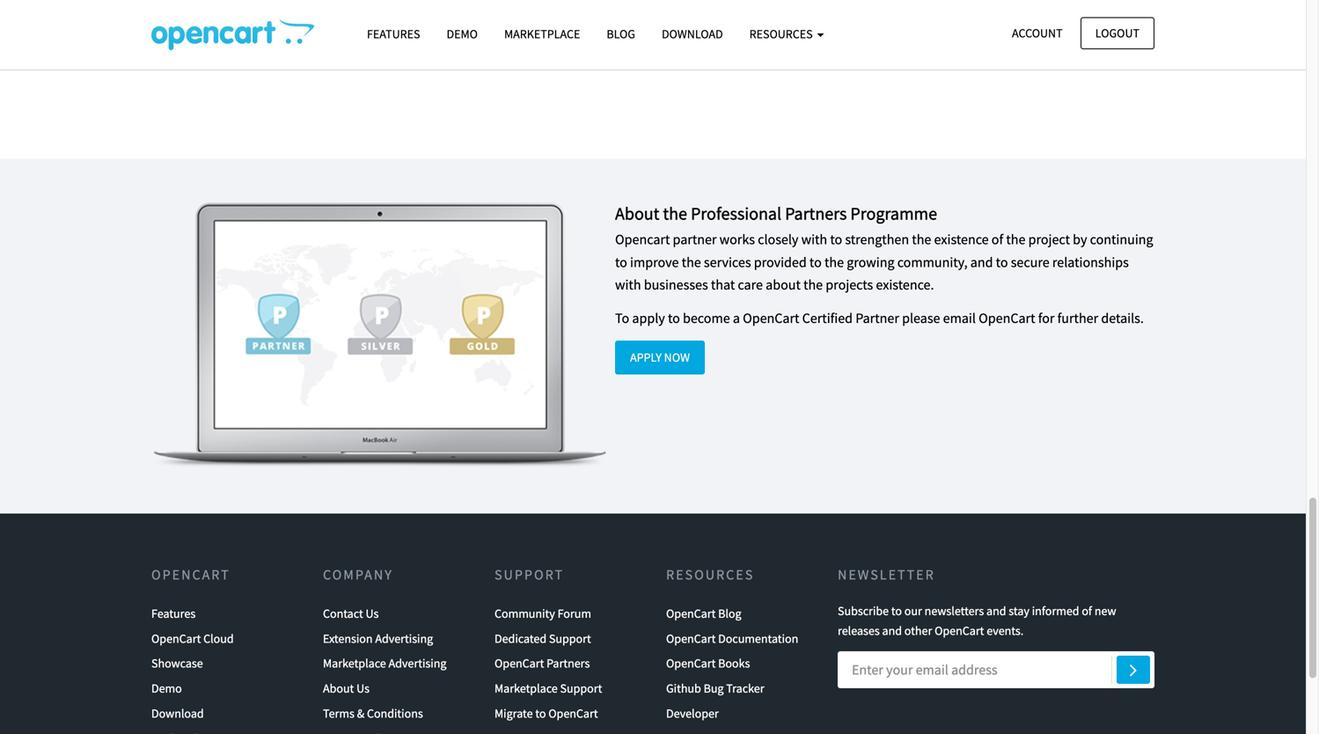 Task type: describe. For each thing, give the bounding box(es) containing it.
migrate
[[495, 706, 533, 721]]

cloud
[[203, 631, 234, 646]]

opencart up opencart cloud
[[151, 566, 230, 584]]

0 vertical spatial resources
[[750, 26, 816, 42]]

logout link
[[1081, 17, 1155, 49]]

github bug tracker link
[[666, 676, 765, 701]]

migrate to opencart
[[495, 706, 598, 721]]

migrate to opencart link
[[495, 701, 598, 726]]

to right provided
[[810, 253, 822, 271]]

dedicated
[[495, 631, 547, 646]]

marketplace for marketplace advertising
[[323, 656, 386, 671]]

community forum link
[[495, 601, 592, 626]]

secure
[[1011, 253, 1050, 271]]

a
[[733, 309, 740, 327]]

opencart up showcase
[[151, 631, 201, 646]]

>|
[[803, 35, 813, 53]]

demo for the rightmost demo link
[[447, 26, 478, 42]]

download for demo
[[151, 706, 204, 721]]

github
[[666, 681, 701, 696]]

support for marketplace
[[560, 681, 602, 696]]

contact us link
[[323, 601, 379, 626]]

opencart blog link
[[666, 601, 742, 626]]

marketplace for marketplace
[[504, 26, 580, 42]]

1 vertical spatial and
[[987, 603, 1007, 619]]

opencart down opencart blog link at the right bottom
[[666, 631, 716, 646]]

opencart books
[[666, 656, 750, 671]]

about
[[766, 276, 801, 294]]

about for us
[[323, 681, 354, 696]]

0 horizontal spatial demo link
[[151, 676, 182, 701]]

professional
[[691, 203, 782, 225]]

to inside 'subscribe to our newsletters and stay informed of new releases and other opencart events.'
[[892, 603, 902, 619]]

now
[[664, 350, 690, 365]]

extension advertising
[[323, 631, 433, 646]]

the right 'about'
[[804, 276, 823, 294]]

to inside 'link'
[[536, 706, 546, 721]]

support for dedicated
[[549, 631, 591, 646]]

existence.
[[876, 276, 934, 294]]

8 link
[[674, 24, 712, 64]]

newsletter
[[838, 566, 936, 584]]

strengthen
[[845, 231, 910, 248]]

contact
[[323, 606, 363, 621]]

subscribe
[[838, 603, 889, 619]]

us for contact us
[[366, 606, 379, 621]]

marketplace advertising link
[[323, 651, 447, 676]]

opencart partners
[[495, 656, 590, 671]]

apply
[[630, 350, 662, 365]]

>
[[765, 35, 772, 53]]

5 link
[[560, 24, 599, 64]]

other
[[905, 623, 933, 639]]

logout
[[1096, 25, 1140, 41]]

to right apply
[[668, 309, 680, 327]]

partner
[[856, 309, 900, 327]]

the up the projects
[[825, 253, 844, 271]]

&
[[357, 706, 365, 721]]

newsletters
[[925, 603, 984, 619]]

2 link
[[447, 24, 485, 64]]

github bug tracker
[[666, 681, 765, 696]]

4
[[538, 35, 545, 53]]

demo for demo link to the left
[[151, 681, 182, 696]]

features for opencart cloud
[[151, 606, 196, 621]]

terms & conditions link
[[323, 701, 423, 726]]

stay
[[1009, 603, 1030, 619]]

terms & conditions
[[323, 706, 423, 721]]

closely
[[758, 231, 799, 248]]

us for about us
[[357, 681, 370, 696]]

further
[[1058, 309, 1099, 327]]

opencart partners link
[[495, 651, 590, 676]]

details.
[[1102, 309, 1144, 327]]

projects
[[826, 276, 874, 294]]

of inside 'subscribe to our newsletters and stay informed of new releases and other opencart events.'
[[1082, 603, 1093, 619]]

download link for blog
[[649, 18, 737, 49]]

6
[[614, 35, 621, 53]]

releases
[[838, 623, 880, 639]]

to left strengthen
[[830, 231, 843, 248]]

events.
[[987, 623, 1024, 639]]

works
[[720, 231, 755, 248]]

blog inside 'link'
[[607, 26, 636, 42]]

and inside about the professional partners programme opencart partner works closely with to strengthen the existence of the project by continuing to improve the services provided to the growing community, and to secure relationships with businesses that care about the projects existence.
[[971, 253, 993, 271]]

opencart cloud link
[[151, 626, 234, 651]]

opencart right a
[[743, 309, 800, 327]]

existence
[[935, 231, 989, 248]]

angle right image
[[1130, 660, 1138, 681]]

1 horizontal spatial demo link
[[434, 18, 491, 49]]

opencart blog
[[666, 606, 742, 621]]

opencart
[[615, 231, 670, 248]]

of inside about the professional partners programme opencart partner works closely with to strengthen the existence of the project by continuing to improve the services provided to the growing community, and to secure relationships with businesses that care about the projects existence.
[[992, 231, 1004, 248]]

6 link
[[598, 24, 637, 64]]

community,
[[898, 253, 968, 271]]

download for blog
[[662, 26, 723, 42]]

relationships
[[1053, 253, 1129, 271]]

blog link
[[594, 18, 649, 49]]

developer link
[[666, 701, 719, 726]]

1 vertical spatial blog
[[718, 606, 742, 621]]



Task type: locate. For each thing, give the bounding box(es) containing it.
0 vertical spatial demo
[[447, 26, 478, 42]]

0 vertical spatial marketplace
[[504, 26, 580, 42]]

blog up opencart documentation
[[718, 606, 742, 621]]

download link down showcase link
[[151, 701, 204, 726]]

0 vertical spatial support
[[495, 566, 564, 584]]

1 horizontal spatial demo
[[447, 26, 478, 42]]

5
[[576, 35, 583, 53]]

1 vertical spatial partners
[[547, 656, 590, 671]]

advertising up marketplace advertising
[[375, 631, 433, 646]]

account link
[[997, 17, 1078, 49]]

> link
[[749, 24, 788, 64]]

2 vertical spatial and
[[883, 623, 902, 639]]

advertising down extension advertising link
[[389, 656, 447, 671]]

1 vertical spatial demo link
[[151, 676, 182, 701]]

for
[[1039, 309, 1055, 327]]

showcase link
[[151, 651, 203, 676]]

advertising for marketplace advertising
[[389, 656, 447, 671]]

informed
[[1032, 603, 1080, 619]]

opencart inside 'subscribe to our newsletters and stay informed of new releases and other opencart events.'
[[935, 623, 985, 639]]

0 vertical spatial advertising
[[375, 631, 433, 646]]

to down marketplace support "link"
[[536, 706, 546, 721]]

project
[[1029, 231, 1071, 248]]

to
[[615, 309, 630, 327]]

support down forum
[[549, 631, 591, 646]]

marketplace inside "link"
[[495, 681, 558, 696]]

opencart left for
[[979, 309, 1036, 327]]

partners up marketplace support
[[547, 656, 590, 671]]

dedicated support
[[495, 631, 591, 646]]

resources link
[[737, 18, 838, 49]]

apply
[[632, 309, 665, 327]]

account
[[1012, 25, 1063, 41]]

3 link
[[485, 24, 523, 64]]

blog
[[607, 26, 636, 42], [718, 606, 742, 621]]

opencart inside 'link'
[[549, 706, 598, 721]]

about up terms
[[323, 681, 354, 696]]

developer
[[666, 706, 719, 721]]

new
[[1095, 603, 1117, 619]]

blog right the 5 link at the top left
[[607, 26, 636, 42]]

features link for demo
[[354, 18, 434, 49]]

partners up closely
[[785, 203, 847, 225]]

1 vertical spatial about
[[323, 681, 354, 696]]

features link up opencart cloud
[[151, 601, 196, 626]]

0 horizontal spatial features link
[[151, 601, 196, 626]]

partners inside about the professional partners programme opencart partner works closely with to strengthen the existence of the project by continuing to improve the services provided to the growing community, and to secure relationships with businesses that care about the projects existence.
[[785, 203, 847, 225]]

0 vertical spatial features link
[[354, 18, 434, 49]]

improve
[[630, 253, 679, 271]]

businesses
[[644, 276, 708, 294]]

3
[[500, 35, 507, 53]]

download down showcase link
[[151, 706, 204, 721]]

certified
[[803, 309, 853, 327]]

and
[[971, 253, 993, 271], [987, 603, 1007, 619], [883, 623, 902, 639]]

partner
[[673, 231, 717, 248]]

of right existence
[[992, 231, 1004, 248]]

marketplace advertising
[[323, 656, 447, 671]]

marketplace for marketplace support
[[495, 681, 558, 696]]

subscribe to our newsletters and stay informed of new releases and other opencart events.
[[838, 603, 1117, 639]]

0 horizontal spatial with
[[615, 276, 641, 294]]

us up extension advertising
[[366, 606, 379, 621]]

and up events. at right bottom
[[987, 603, 1007, 619]]

1 vertical spatial demo
[[151, 681, 182, 696]]

partners
[[785, 203, 847, 225], [547, 656, 590, 671]]

marketplace link
[[491, 18, 594, 49]]

1 horizontal spatial about
[[615, 203, 660, 225]]

1 vertical spatial of
[[1082, 603, 1093, 619]]

the up partner
[[663, 203, 688, 225]]

0 vertical spatial download link
[[649, 18, 737, 49]]

support up community
[[495, 566, 564, 584]]

2 vertical spatial support
[[560, 681, 602, 696]]

tracker
[[727, 681, 765, 696]]

the
[[663, 203, 688, 225], [912, 231, 932, 248], [1007, 231, 1026, 248], [682, 253, 701, 271], [825, 253, 844, 271], [804, 276, 823, 294]]

documentation
[[718, 631, 799, 646]]

4 link
[[522, 24, 561, 64]]

download link right 6 link
[[649, 18, 737, 49]]

with
[[802, 231, 828, 248], [615, 276, 641, 294]]

2 vertical spatial marketplace
[[495, 681, 558, 696]]

support up the migrate to opencart
[[560, 681, 602, 696]]

1 vertical spatial with
[[615, 276, 641, 294]]

books
[[718, 656, 750, 671]]

1 vertical spatial download link
[[151, 701, 204, 726]]

features
[[367, 26, 420, 42], [151, 606, 196, 621]]

community
[[495, 606, 555, 621]]

about the professional partners programme opencart partner works closely with to strengthen the existence of the project by continuing to improve the services provided to the growing community, and to secure relationships with businesses that care about the projects existence.
[[615, 203, 1154, 294]]

to left the our
[[892, 603, 902, 619]]

0 horizontal spatial demo
[[151, 681, 182, 696]]

1 vertical spatial features
[[151, 606, 196, 621]]

0 vertical spatial features
[[367, 26, 420, 42]]

1 horizontal spatial partners
[[785, 203, 847, 225]]

1 horizontal spatial features link
[[354, 18, 434, 49]]

marketplace support link
[[495, 676, 602, 701]]

extension advertising link
[[323, 626, 433, 651]]

0 horizontal spatial download
[[151, 706, 204, 721]]

about for the
[[615, 203, 660, 225]]

1 vertical spatial support
[[549, 631, 591, 646]]

0 vertical spatial about
[[615, 203, 660, 225]]

about us link
[[323, 676, 370, 701]]

resources
[[750, 26, 816, 42], [666, 566, 755, 584]]

demo link
[[434, 18, 491, 49], [151, 676, 182, 701]]

1 horizontal spatial blog
[[718, 606, 742, 621]]

1 horizontal spatial with
[[802, 231, 828, 248]]

Enter your email address text field
[[838, 652, 1155, 689]]

to apply to become a opencart certified partner please email opencart for further details.
[[615, 309, 1144, 327]]

1 horizontal spatial download
[[662, 26, 723, 42]]

demo link left 3
[[434, 18, 491, 49]]

by
[[1073, 231, 1088, 248]]

advertising for extension advertising
[[375, 631, 433, 646]]

0 vertical spatial blog
[[607, 26, 636, 42]]

features link left 2
[[354, 18, 434, 49]]

0 horizontal spatial about
[[323, 681, 354, 696]]

opencart up github
[[666, 656, 716, 671]]

1 vertical spatial advertising
[[389, 656, 447, 671]]

0 vertical spatial and
[[971, 253, 993, 271]]

1 vertical spatial us
[[357, 681, 370, 696]]

about inside about the professional partners programme opencart partner works closely with to strengthen the existence of the project by continuing to improve the services provided to the growing community, and to secure relationships with businesses that care about the projects existence.
[[615, 203, 660, 225]]

terms
[[323, 706, 355, 721]]

0 horizontal spatial of
[[992, 231, 1004, 248]]

with up to
[[615, 276, 641, 294]]

showcase
[[151, 656, 203, 671]]

and left the other
[[883, 623, 902, 639]]

0 horizontal spatial partners
[[547, 656, 590, 671]]

1 horizontal spatial features
[[367, 26, 420, 42]]

services
[[704, 253, 751, 271]]

us up &
[[357, 681, 370, 696]]

1 horizontal spatial download link
[[649, 18, 737, 49]]

our
[[905, 603, 922, 619]]

opencart down dedicated
[[495, 656, 544, 671]]

0 vertical spatial us
[[366, 606, 379, 621]]

0 horizontal spatial features
[[151, 606, 196, 621]]

0 vertical spatial partners
[[785, 203, 847, 225]]

demo left 3
[[447, 26, 478, 42]]

the up community,
[[912, 231, 932, 248]]

features for demo
[[367, 26, 420, 42]]

opencart documentation link
[[666, 626, 799, 651]]

demo link down showcase
[[151, 676, 182, 701]]

to down opencart on the top of the page
[[615, 253, 628, 271]]

the down partner
[[682, 253, 701, 271]]

opencart inside "link"
[[666, 656, 716, 671]]

to left secure
[[996, 253, 1008, 271]]

demo
[[447, 26, 478, 42], [151, 681, 182, 696]]

download link for demo
[[151, 701, 204, 726]]

the up secure
[[1007, 231, 1026, 248]]

of left new
[[1082, 603, 1093, 619]]

growing
[[847, 253, 895, 271]]

1 horizontal spatial of
[[1082, 603, 1093, 619]]

conditions
[[367, 706, 423, 721]]

features left 2
[[367, 26, 420, 42]]

please
[[902, 309, 941, 327]]

and down existence
[[971, 253, 993, 271]]

programme
[[851, 203, 938, 225]]

demo down showcase link
[[151, 681, 182, 696]]

opencart up opencart documentation
[[666, 606, 716, 621]]

features up opencart cloud
[[151, 606, 196, 621]]

that
[[711, 276, 735, 294]]

of
[[992, 231, 1004, 248], [1082, 603, 1093, 619]]

about up opencart on the top of the page
[[615, 203, 660, 225]]

1 vertical spatial resources
[[666, 566, 755, 584]]

0 vertical spatial demo link
[[434, 18, 491, 49]]

support inside "link"
[[560, 681, 602, 696]]

continuing
[[1090, 231, 1154, 248]]

about inside about us link
[[323, 681, 354, 696]]

opencart - partners image
[[151, 18, 314, 50]]

1 vertical spatial marketplace
[[323, 656, 386, 671]]

support
[[495, 566, 564, 584], [549, 631, 591, 646], [560, 681, 602, 696]]

>| link
[[787, 24, 829, 64]]

advertising
[[375, 631, 433, 646], [389, 656, 447, 671]]

0 vertical spatial of
[[992, 231, 1004, 248]]

features link for opencart cloud
[[151, 601, 196, 626]]

1 vertical spatial features link
[[151, 601, 196, 626]]

0 horizontal spatial blog
[[607, 26, 636, 42]]

opencart
[[743, 309, 800, 327], [979, 309, 1036, 327], [151, 566, 230, 584], [666, 606, 716, 621], [935, 623, 985, 639], [151, 631, 201, 646], [666, 631, 716, 646], [495, 656, 544, 671], [666, 656, 716, 671], [549, 706, 598, 721]]

with right closely
[[802, 231, 828, 248]]

marketplace support
[[495, 681, 602, 696]]

opencart down marketplace support "link"
[[549, 706, 598, 721]]

apply now
[[630, 350, 690, 365]]

1 vertical spatial download
[[151, 706, 204, 721]]

email
[[943, 309, 976, 327]]

opencart down newsletters
[[935, 623, 985, 639]]

bug
[[704, 681, 724, 696]]

0 vertical spatial download
[[662, 26, 723, 42]]

download right blog 'link'
[[662, 26, 723, 42]]

forum
[[558, 606, 592, 621]]

opencart cloud
[[151, 631, 234, 646]]

provided
[[754, 253, 807, 271]]

marketplace
[[504, 26, 580, 42], [323, 656, 386, 671], [495, 681, 558, 696]]

0 horizontal spatial download link
[[151, 701, 204, 726]]

0 vertical spatial with
[[802, 231, 828, 248]]

contact us
[[323, 606, 379, 621]]



Task type: vqa. For each thing, say whether or not it's contained in the screenshot.
Facebook
no



